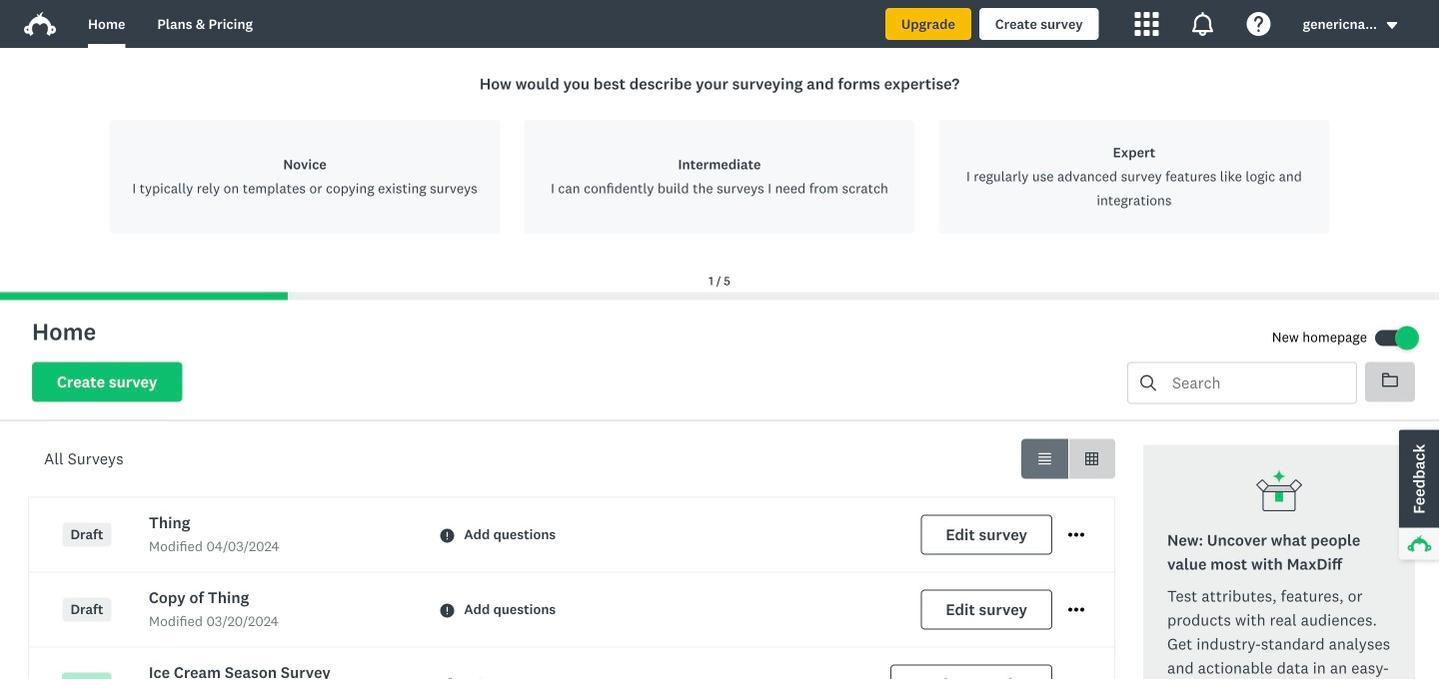Task type: locate. For each thing, give the bounding box(es) containing it.
folders image
[[1382, 372, 1398, 388], [1382, 373, 1398, 387]]

1 brand logo image from the top
[[24, 8, 56, 40]]

open menu image
[[1068, 602, 1084, 618], [1068, 608, 1084, 612]]

brand logo image
[[24, 8, 56, 40], [24, 12, 56, 36]]

warning image
[[440, 529, 454, 543]]

dialog
[[0, 48, 1439, 300]]

1 folders image from the top
[[1382, 372, 1398, 388]]

2 brand logo image from the top
[[24, 12, 56, 36]]

Search text field
[[1156, 363, 1356, 403]]

group
[[1021, 439, 1115, 479]]

2 folders image from the top
[[1382, 373, 1398, 387]]

1 open menu image from the top
[[1068, 527, 1084, 543]]

search image
[[1140, 375, 1156, 391]]

help icon image
[[1247, 12, 1271, 36]]

products icon image
[[1135, 12, 1159, 36], [1135, 12, 1159, 36]]

dropdown arrow icon image
[[1385, 18, 1399, 32], [1387, 22, 1397, 29]]

search image
[[1140, 375, 1156, 391]]

open menu image
[[1068, 527, 1084, 543], [1068, 533, 1084, 537]]



Task type: vqa. For each thing, say whether or not it's contained in the screenshot.
HOVER FOR HELP CONTENT IMAGE to the bottom
no



Task type: describe. For each thing, give the bounding box(es) containing it.
notification center icon image
[[1191, 12, 1215, 36]]

warning image
[[440, 604, 454, 618]]

1 open menu image from the top
[[1068, 602, 1084, 618]]

2 open menu image from the top
[[1068, 533, 1084, 537]]

max diff icon image
[[1255, 469, 1303, 517]]

2 open menu image from the top
[[1068, 608, 1084, 612]]



